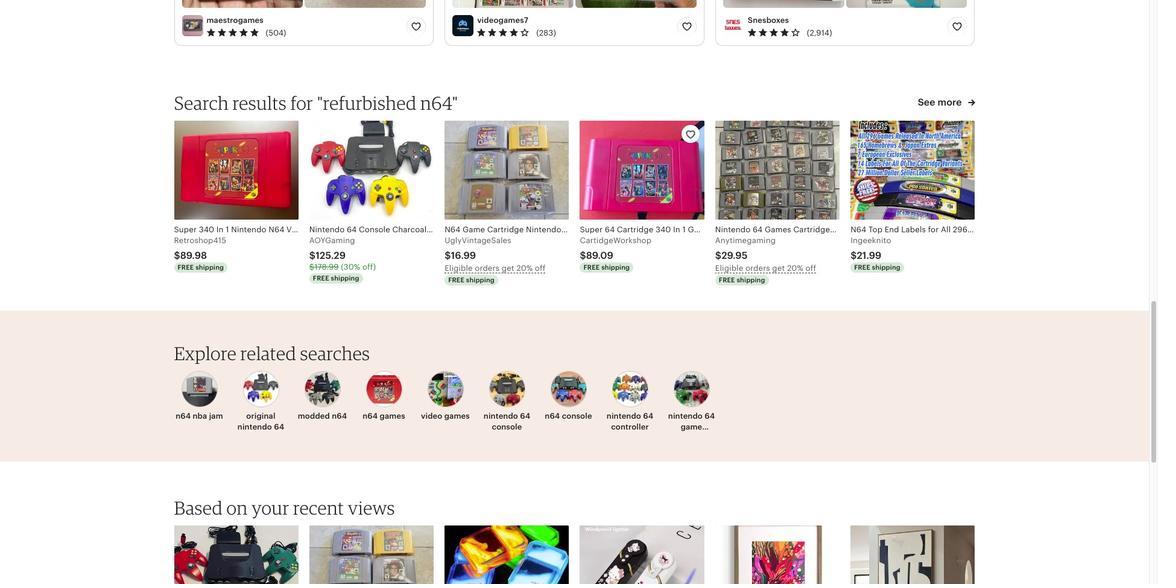 Task type: vqa. For each thing, say whether or not it's contained in the screenshot.
exchanges
no



Task type: locate. For each thing, give the bounding box(es) containing it.
ingeeknito $ 21.99 free shipping
[[851, 236, 901, 271]]

1 horizontal spatial eligible orders get 20% off button
[[715, 262, 840, 275]]

modded n64
[[298, 411, 347, 421]]

orders
[[475, 264, 500, 273], [746, 264, 770, 273]]

$ inside n64 game cartridge nintendo 64 games repros uglyvintagesales $ 16.99 eligible orders get 20% off free shipping
[[445, 250, 451, 261]]

1 horizontal spatial 20%
[[787, 264, 804, 273]]

eligible orders get 20% off button for 29.95
[[715, 262, 840, 275]]

eligible orders get 20% off button
[[445, 262, 569, 275], [715, 262, 840, 275]]

0 horizontal spatial games
[[380, 411, 405, 421]]

n64 up ingeeknito
[[836, 225, 852, 234]]

$ down anytimegaming
[[715, 250, 722, 261]]

2 games from the left
[[444, 411, 470, 421]]

n64 left nba
[[176, 411, 191, 421]]

modded
[[298, 411, 330, 421]]

repros up cartidgeworkshop
[[604, 225, 631, 234]]

1 horizontal spatial nintendo
[[715, 225, 751, 234]]

video
[[421, 411, 442, 421]]

free down 21.99
[[854, 264, 871, 271]]

$ down aoygaming
[[309, 262, 315, 271]]

0 horizontal spatial nintendo
[[526, 225, 561, 234]]

2 get from the left
[[773, 264, 785, 273]]

shipping down 16.99
[[466, 276, 495, 284]]

$ down uglyvintagesales
[[445, 250, 451, 261]]

1 horizontal spatial games
[[444, 411, 470, 421]]

nintendo for controller
[[607, 411, 641, 421]]

n64 right nintendo 64 console at the left of page
[[545, 411, 560, 421]]

get
[[502, 264, 514, 273], [773, 264, 785, 273]]

0 horizontal spatial n64
[[445, 225, 461, 234]]

0 vertical spatial n64 game cartridge nintendo 64 games repros image
[[445, 120, 569, 219]]

nintendo 64 n64 console system region free + original oem image
[[174, 526, 299, 584]]

2 eligible from the left
[[715, 264, 744, 273]]

games up anytimegaming
[[765, 225, 792, 234]]

retroshop415
[[174, 236, 226, 245]]

0 horizontal spatial eligible
[[445, 264, 473, 273]]

64 inside nintendo 64 game console
[[705, 411, 715, 421]]

shipping down 21.99
[[872, 264, 901, 271]]

shipping down 89.09
[[602, 264, 630, 271]]

n64 console
[[545, 411, 592, 421]]

console inside nintendo 64 console
[[492, 422, 522, 431]]

games
[[576, 225, 602, 234], [765, 225, 792, 234]]

n64 game cartridge nintendo 64 games repros image
[[445, 120, 569, 219], [309, 526, 434, 584]]

1 n64 from the left
[[176, 411, 191, 421]]

games right video
[[444, 411, 470, 421]]

shipping
[[196, 264, 224, 271], [602, 264, 630, 271], [872, 264, 901, 271], [331, 275, 359, 282], [466, 276, 495, 284], [737, 276, 765, 284]]

repros inside n64 game cartridge nintendo 64 games repros uglyvintagesales $ 16.99 eligible orders get 20% off free shipping
[[604, 225, 631, 234]]

$ down ingeeknito
[[851, 250, 857, 261]]

shipping inside cartidgeworkshop $ 89.09 free shipping
[[602, 264, 630, 271]]

nintendo 64 console link
[[482, 371, 532, 433]]

64
[[564, 225, 574, 234], [753, 225, 763, 234], [520, 411, 530, 421], [643, 411, 654, 421], [705, 411, 715, 421], [274, 422, 284, 431]]

20% down cartridges
[[787, 264, 804, 273]]

free down 89.09
[[584, 264, 600, 271]]

free inside nintendo 64 games cartridges n64 repros anytimegaming $ 29.95 eligible orders get 20% off free shipping
[[719, 276, 735, 284]]

repros up ingeeknito
[[854, 225, 881, 234]]

n64 left game
[[445, 225, 461, 234]]

1 games from the left
[[576, 225, 602, 234]]

0 horizontal spatial get
[[502, 264, 514, 273]]

1 get from the left
[[502, 264, 514, 273]]

eligible down 16.99
[[445, 264, 473, 273]]

free down 16.99
[[448, 276, 465, 284]]

video games
[[421, 411, 470, 421]]

1 horizontal spatial n64 game cartridge nintendo 64 games repros image
[[445, 120, 569, 219]]

1 off from the left
[[535, 264, 546, 273]]

videogames7
[[477, 16, 529, 25]]

for
[[291, 91, 313, 114]]

eligible down 29.95
[[715, 264, 744, 273]]

original nintendo 64
[[238, 411, 284, 431]]

1 horizontal spatial get
[[773, 264, 785, 273]]

free inside 'ingeeknito $ 21.99 free shipping'
[[854, 264, 871, 271]]

0 horizontal spatial eligible orders get 20% off button
[[445, 262, 569, 275]]

$ up the 178.99
[[309, 250, 316, 261]]

free down 89.98
[[178, 264, 194, 271]]

n64 for n64 console
[[545, 411, 560, 421]]

1 vertical spatial console
[[492, 422, 522, 431]]

nintendo for console
[[484, 411, 518, 421]]

games up 89.09
[[576, 225, 602, 234]]

views
[[348, 497, 395, 519]]

64 for nintendo 64 controller
[[643, 411, 654, 421]]

2 eligible orders get 20% off button from the left
[[715, 262, 840, 275]]

n64 game cartridge nintendo 64 games repros image down the views at the left bottom of the page
[[309, 526, 434, 584]]

retroshop415 $ 89.98 free shipping
[[174, 236, 226, 271]]

n64 for n64 games
[[363, 411, 378, 421]]

free down 29.95
[[719, 276, 735, 284]]

1 n64 from the left
[[445, 225, 461, 234]]

nintendo right video games
[[484, 411, 518, 421]]

aoygaming $ 125.29 $ 178.99 (30% off) free shipping
[[309, 236, 376, 282]]

$ down retroshop415
[[174, 250, 180, 261]]

cartridge
[[487, 225, 524, 234]]

explore
[[174, 342, 237, 364]]

see more link
[[918, 96, 975, 110]]

get down anytimegaming
[[773, 264, 785, 273]]

more
[[938, 97, 962, 108]]

off
[[535, 264, 546, 273], [806, 264, 816, 273]]

shipping down (30%
[[331, 275, 359, 282]]

2 n64 from the left
[[836, 225, 852, 234]]

1 games from the left
[[380, 411, 405, 421]]

nintendo inside nintendo 64 game console
[[668, 411, 703, 421]]

2 games from the left
[[765, 225, 792, 234]]

search results for "refurbished n64"
[[174, 91, 458, 114]]

20%
[[517, 264, 533, 273], [787, 264, 804, 273]]

2 orders from the left
[[746, 264, 770, 273]]

1 horizontal spatial off
[[806, 264, 816, 273]]

3 n64 from the left
[[363, 411, 378, 421]]

1 20% from the left
[[517, 264, 533, 273]]

shipping inside aoygaming $ 125.29 $ 178.99 (30% off) free shipping
[[331, 275, 359, 282]]

n64 right "modded"
[[332, 411, 347, 421]]

178.99
[[315, 262, 339, 271]]

free inside cartidgeworkshop $ 89.09 free shipping
[[584, 264, 600, 271]]

0 vertical spatial console
[[562, 411, 592, 421]]

n64
[[445, 225, 461, 234], [836, 225, 852, 234]]

nintendo 64 games cartridges n64 repros anytimegaming $ 29.95 eligible orders get 20% off free shipping
[[715, 225, 881, 284]]

125.29
[[316, 250, 346, 261]]

1 eligible orders get 20% off button from the left
[[445, 262, 569, 275]]

ingeeknito
[[851, 236, 891, 245]]

1 horizontal spatial repros
[[854, 225, 881, 234]]

1 horizontal spatial games
[[765, 225, 792, 234]]

free inside aoygaming $ 125.29 $ 178.99 (30% off) free shipping
[[313, 275, 329, 282]]

64 inside nintendo 64 controller
[[643, 411, 654, 421]]

on
[[227, 497, 248, 519]]

games for video games
[[444, 411, 470, 421]]

2 nintendo from the left
[[715, 225, 751, 234]]

2 repros from the left
[[854, 225, 881, 234]]

1 nintendo from the left
[[526, 225, 561, 234]]

nintendo
[[484, 411, 518, 421], [607, 411, 641, 421], [668, 411, 703, 421], [238, 422, 272, 431]]

shipping down 89.98
[[196, 264, 224, 271]]

nintendo 64 controller link
[[605, 371, 656, 433]]

games for n64 games
[[380, 411, 405, 421]]

get inside n64 game cartridge nintendo 64 games repros uglyvintagesales $ 16.99 eligible orders get 20% off free shipping
[[502, 264, 514, 273]]

your
[[252, 497, 289, 519]]

n64 games
[[363, 411, 405, 421]]

eligible orders get 20% off button down cartridge
[[445, 262, 569, 275]]

$
[[174, 250, 180, 261], [309, 250, 316, 261], [445, 250, 451, 261], [580, 250, 586, 261], [715, 250, 722, 261], [851, 250, 857, 261], [309, 262, 315, 271]]

get inside nintendo 64 games cartridges n64 repros anytimegaming $ 29.95 eligible orders get 20% off free shipping
[[773, 264, 785, 273]]

cartridges
[[794, 225, 834, 234]]

0 horizontal spatial console
[[492, 422, 522, 431]]

recent
[[293, 497, 344, 519]]

console inside nintendo 64 game console
[[677, 433, 707, 442]]

eligible
[[445, 264, 473, 273], [715, 264, 744, 273]]

1 repros from the left
[[604, 225, 631, 234]]

nintendo inside nintendo 64 controller
[[607, 411, 641, 421]]

2 off from the left
[[806, 264, 816, 273]]

2 20% from the left
[[787, 264, 804, 273]]

1 eligible from the left
[[445, 264, 473, 273]]

nintendo up anytimegaming
[[715, 225, 751, 234]]

snesboxes
[[748, 16, 789, 25]]

$ inside cartidgeworkshop $ 89.09 free shipping
[[580, 250, 586, 261]]

2 vertical spatial console
[[677, 433, 707, 442]]

console
[[562, 411, 592, 421], [492, 422, 522, 431], [677, 433, 707, 442]]

1 horizontal spatial orders
[[746, 264, 770, 273]]

0 horizontal spatial off
[[535, 264, 546, 273]]

framed art wall art abstract original painting image
[[715, 526, 840, 584]]

n64 game cartridge nintendo 64 games repros image up cartridge
[[445, 120, 569, 219]]

0 horizontal spatial repros
[[604, 225, 631, 234]]

1 horizontal spatial eligible
[[715, 264, 744, 273]]

nintendo right cartridge
[[526, 225, 561, 234]]

unique, large abstract canvas painting, geometric acrylic painting on canvas, modern minimalist painting, organic, wabi sabi image
[[851, 526, 975, 584]]

nintendo inside n64 game cartridge nintendo 64 games repros uglyvintagesales $ 16.99 eligible orders get 20% off free shipping
[[526, 225, 561, 234]]

nintendo up controller
[[607, 411, 641, 421]]

orders inside nintendo 64 games cartridges n64 repros anytimegaming $ 29.95 eligible orders get 20% off free shipping
[[746, 264, 770, 273]]

64 for nintendo 64 game console
[[705, 411, 715, 421]]

1 horizontal spatial n64
[[836, 225, 852, 234]]

64 inside nintendo 64 console
[[520, 411, 530, 421]]

4 n64 from the left
[[545, 411, 560, 421]]

nintendo inside original nintendo 64
[[238, 422, 272, 431]]

64 inside nintendo 64 games cartridges n64 repros anytimegaming $ 29.95 eligible orders get 20% off free shipping
[[753, 225, 763, 234]]

shipping down 29.95
[[737, 276, 765, 284]]

2 horizontal spatial console
[[677, 433, 707, 442]]

games inside n64 game cartridge nintendo 64 games repros uglyvintagesales $ 16.99 eligible orders get 20% off free shipping
[[576, 225, 602, 234]]

games left video
[[380, 411, 405, 421]]

shipping inside n64 game cartridge nintendo 64 games repros uglyvintagesales $ 16.99 eligible orders get 20% off free shipping
[[466, 276, 495, 284]]

n64 right modded n64
[[363, 411, 378, 421]]

nintendo 64 console
[[484, 411, 530, 431]]

$ inside nintendo 64 games cartridges n64 repros anytimegaming $ 29.95 eligible orders get 20% off free shipping
[[715, 250, 722, 261]]

0 horizontal spatial 20%
[[517, 264, 533, 273]]

nintendo inside nintendo 64 console
[[484, 411, 518, 421]]

repros
[[604, 225, 631, 234], [854, 225, 881, 234]]

nintendo up game
[[668, 411, 703, 421]]

nintendo
[[526, 225, 561, 234], [715, 225, 751, 234]]

eligible orders get 20% off button down anytimegaming
[[715, 262, 840, 275]]

2 n64 from the left
[[332, 411, 347, 421]]

see more
[[918, 97, 964, 108]]

get down cartridge
[[502, 264, 514, 273]]

64 inside original nintendo 64
[[274, 422, 284, 431]]

0 horizontal spatial orders
[[475, 264, 500, 273]]

0 horizontal spatial games
[[576, 225, 602, 234]]

nintendo down original
[[238, 422, 272, 431]]

orders down 29.95
[[746, 264, 770, 273]]

21.99
[[857, 250, 882, 261]]

n64
[[176, 411, 191, 421], [332, 411, 347, 421], [363, 411, 378, 421], [545, 411, 560, 421]]

1 vertical spatial n64 game cartridge nintendo 64 games repros image
[[309, 526, 434, 584]]

nintendo inside nintendo 64 games cartridges n64 repros anytimegaming $ 29.95 eligible orders get 20% off free shipping
[[715, 225, 751, 234]]

1 orders from the left
[[475, 264, 500, 273]]

jam
[[209, 411, 223, 421]]

explore related searches
[[174, 342, 370, 364]]

based
[[174, 497, 223, 519]]

orders down 16.99
[[475, 264, 500, 273]]

$ down cartidgeworkshop
[[580, 250, 586, 261]]

free down the 178.99
[[313, 275, 329, 282]]

games inside nintendo 64 games cartridges n64 repros anytimegaming $ 29.95 eligible orders get 20% off free shipping
[[765, 225, 792, 234]]

see
[[918, 97, 936, 108]]

games
[[380, 411, 405, 421], [444, 411, 470, 421]]

89.98
[[180, 250, 207, 261]]

20% down cartridge
[[517, 264, 533, 273]]

shipping inside nintendo 64 games cartridges n64 repros anytimegaming $ 29.95 eligible orders get 20% off free shipping
[[737, 276, 765, 284]]

"refurbished
[[317, 91, 417, 114]]

searches
[[300, 342, 370, 364]]

free
[[178, 264, 194, 271], [584, 264, 600, 271], [854, 264, 871, 271], [313, 275, 329, 282], [448, 276, 465, 284], [719, 276, 735, 284]]

n64 nba jam link
[[174, 371, 225, 422]]

(283)
[[536, 28, 556, 37]]



Task type: describe. For each thing, give the bounding box(es) containing it.
shipping inside 'ingeeknito $ 21.99 free shipping'
[[872, 264, 901, 271]]

64 for nintendo 64 console
[[520, 411, 530, 421]]

orders inside n64 game cartridge nintendo 64 games repros uglyvintagesales $ 16.99 eligible orders get 20% off free shipping
[[475, 264, 500, 273]]

original
[[246, 411, 276, 421]]

uglyvintagesales
[[445, 236, 512, 245]]

game
[[681, 422, 702, 431]]

$ inside retroshop415 $ 89.98 free shipping
[[174, 250, 180, 261]]

cute cartoon gear rocker windproof refillable lighter white cool gadget pocket lighter christmas gift for girl boy women friends gift image
[[580, 526, 705, 584]]

n64 top end labels for all 296 us game stickers + 165 homebrews & japan extras, 7 european exclusives, 27 players choice and 14 variants image
[[851, 120, 975, 219]]

89.09
[[586, 250, 614, 261]]

video games link
[[420, 371, 471, 422]]

anytimegaming
[[715, 236, 776, 245]]

n64 inside nintendo 64 games cartridges n64 repros anytimegaming $ 29.95 eligible orders get 20% off free shipping
[[836, 225, 852, 234]]

n64 game cartridge nintendo 64 games repros uglyvintagesales $ 16.99 eligible orders get 20% off free shipping
[[445, 225, 631, 284]]

aoygaming
[[309, 236, 355, 245]]

0 horizontal spatial n64 game cartridge nintendo 64 games repros image
[[309, 526, 434, 584]]

nintendo 64 game console
[[668, 411, 715, 442]]

(30%
[[341, 262, 360, 271]]

20% inside nintendo 64 games cartridges n64 repros anytimegaming $ 29.95 eligible orders get 20% off free shipping
[[787, 264, 804, 273]]

cartidgeworkshop
[[580, 236, 652, 245]]

dream lighter | luminous quicksand | multicolor | cool lighters | glow in the dark | kerosene | transparent body | 60 x 35 x 13mm | image
[[445, 526, 569, 584]]

super 340 in 1 nintendo n64 video game cartridge region free super 64 console image
[[174, 120, 299, 219]]

20% inside n64 game cartridge nintendo 64 games repros uglyvintagesales $ 16.99 eligible orders get 20% off free shipping
[[517, 264, 533, 273]]

(504)
[[266, 28, 286, 37]]

64 for nintendo 64 games cartridges n64 repros anytimegaming $ 29.95 eligible orders get 20% off free shipping
[[753, 225, 763, 234]]

maestrogames
[[207, 16, 264, 25]]

off inside n64 game cartridge nintendo 64 games repros uglyvintagesales $ 16.99 eligible orders get 20% off free shipping
[[535, 264, 546, 273]]

n64 games link
[[359, 371, 409, 422]]

search
[[174, 91, 229, 114]]

free inside n64 game cartridge nintendo 64 games repros uglyvintagesales $ 16.99 eligible orders get 20% off free shipping
[[448, 276, 465, 284]]

nintendo 64 controller
[[607, 411, 654, 431]]

29.95
[[722, 250, 748, 261]]

eligible inside nintendo 64 games cartridges n64 repros anytimegaming $ 29.95 eligible orders get 20% off free shipping
[[715, 264, 744, 273]]

1 horizontal spatial console
[[562, 411, 592, 421]]

repros inside nintendo 64 games cartridges n64 repros anytimegaming $ 29.95 eligible orders get 20% off free shipping
[[854, 225, 881, 234]]

n64 nba jam
[[176, 411, 223, 421]]

eligible inside n64 game cartridge nintendo 64 games repros uglyvintagesales $ 16.99 eligible orders get 20% off free shipping
[[445, 264, 473, 273]]

free inside retroshop415 $ 89.98 free shipping
[[178, 264, 194, 271]]

nba
[[193, 411, 207, 421]]

cartidgeworkshop $ 89.09 free shipping
[[580, 236, 652, 271]]

(2,914)
[[807, 28, 832, 37]]

based on your recent views
[[174, 497, 395, 519]]

nintendo for game
[[668, 411, 703, 421]]

controller
[[611, 422, 649, 431]]

nintendo 64 games cartridges n64 repros image
[[715, 120, 840, 219]]

off)
[[363, 262, 376, 271]]

game
[[463, 225, 485, 234]]

nintendo 64 game console link
[[666, 371, 717, 442]]

modded n64 link
[[297, 371, 348, 422]]

related
[[241, 342, 296, 364]]

original nintendo 64 link
[[236, 371, 286, 433]]

off inside nintendo 64 games cartridges n64 repros anytimegaming $ 29.95 eligible orders get 20% off free shipping
[[806, 264, 816, 273]]

results
[[233, 91, 287, 114]]

$ inside 'ingeeknito $ 21.99 free shipping'
[[851, 250, 857, 261]]

n64 for n64 nba jam
[[176, 411, 191, 421]]

n64 console link
[[543, 371, 594, 422]]

n64"
[[421, 91, 458, 114]]

n64 inside n64 game cartridge nintendo 64 games repros uglyvintagesales $ 16.99 eligible orders get 20% off free shipping
[[445, 225, 461, 234]]

eligible orders get 20% off button for 16.99
[[445, 262, 569, 275]]

nintendo 64 console charcoal black n64 console region free + controller/s+ jumper pak + wires bundle image
[[309, 120, 434, 219]]

64 inside n64 game cartridge nintendo 64 games repros uglyvintagesales $ 16.99 eligible orders get 20% off free shipping
[[564, 225, 574, 234]]

shipping inside retroshop415 $ 89.98 free shipping
[[196, 264, 224, 271]]

16.99
[[451, 250, 476, 261]]

super 64 cartridge 340 in 1 game cartridge for n64 game console/flashcart image
[[580, 120, 705, 219]]



